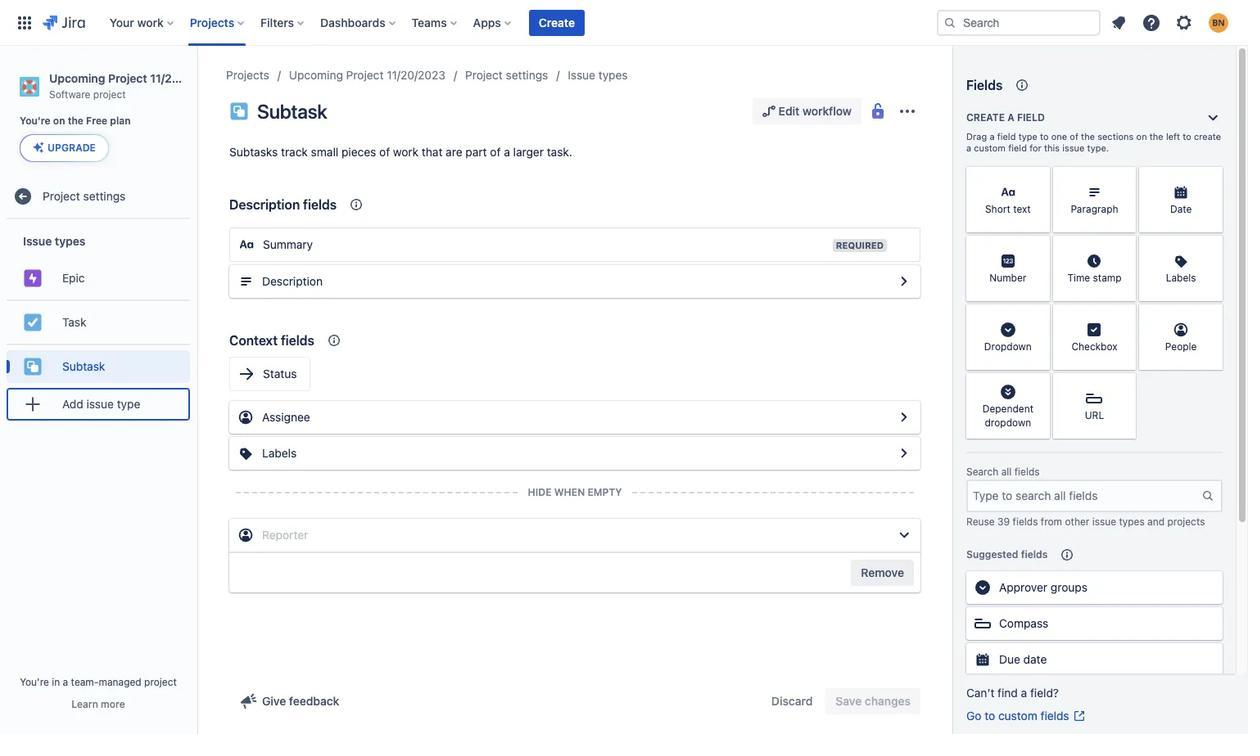Task type: locate. For each thing, give the bounding box(es) containing it.
work left "that"
[[393, 145, 419, 159]]

jira image
[[43, 13, 85, 32], [43, 13, 85, 32]]

reuse
[[967, 516, 995, 528]]

paragraph
[[1071, 204, 1119, 216]]

0 horizontal spatial work
[[137, 15, 164, 29]]

field for create
[[1017, 111, 1045, 124]]

on
[[53, 115, 65, 127], [1137, 131, 1147, 142]]

teams button
[[407, 9, 463, 36]]

1 vertical spatial description
[[262, 274, 323, 288]]

more information about the fields image
[[1013, 75, 1032, 95]]

2 horizontal spatial types
[[1119, 516, 1145, 528]]

can't
[[967, 686, 995, 700]]

projects
[[190, 15, 234, 29], [226, 68, 269, 82]]

task.
[[547, 145, 573, 159]]

0 vertical spatial settings
[[506, 68, 548, 82]]

fields left this link will be opened in a new tab image
[[1041, 709, 1070, 723]]

field left for in the top of the page
[[1009, 143, 1027, 153]]

type up for in the top of the page
[[1019, 131, 1038, 142]]

in
[[52, 677, 60, 689]]

0 vertical spatial you're
[[20, 115, 51, 127]]

0 horizontal spatial on
[[53, 115, 65, 127]]

team-
[[71, 677, 99, 689]]

issue type icon image
[[229, 102, 249, 121]]

more information image up "dependent"
[[1029, 375, 1048, 395]]

open field configuration image
[[895, 272, 914, 292], [895, 408, 914, 428], [895, 444, 914, 464]]

more information image
[[1029, 169, 1048, 188], [1115, 169, 1135, 188], [1202, 169, 1221, 188], [1115, 238, 1135, 257], [1029, 306, 1048, 326], [1115, 306, 1135, 326], [1029, 375, 1048, 395]]

1 vertical spatial project settings link
[[7, 180, 190, 213]]

go
[[967, 709, 982, 723]]

field for drag
[[998, 131, 1016, 142]]

project settings
[[465, 68, 548, 82], [43, 189, 126, 203]]

1 horizontal spatial settings
[[506, 68, 548, 82]]

0 vertical spatial on
[[53, 115, 65, 127]]

subtasks track small pieces of work that are part of a larger task.
[[229, 145, 573, 159]]

1 vertical spatial issue types
[[23, 234, 85, 248]]

issue right other
[[1093, 516, 1117, 528]]

1 horizontal spatial on
[[1137, 131, 1147, 142]]

2 vertical spatial open field configuration image
[[895, 444, 914, 464]]

and
[[1148, 516, 1165, 528]]

1 vertical spatial work
[[393, 145, 419, 159]]

type.
[[1088, 143, 1109, 153]]

1 horizontal spatial type
[[1019, 131, 1038, 142]]

context
[[229, 333, 278, 348]]

open field configuration image inside labels button
[[895, 444, 914, 464]]

project right managed
[[144, 677, 177, 689]]

larger
[[513, 145, 544, 159]]

1 vertical spatial project
[[144, 677, 177, 689]]

1 horizontal spatial upcoming
[[289, 68, 343, 82]]

projects inside dropdown button
[[190, 15, 234, 29]]

description for description
[[262, 274, 323, 288]]

projects button
[[185, 9, 251, 36]]

project down apps
[[465, 68, 503, 82]]

to up this
[[1040, 131, 1049, 142]]

assignee button
[[229, 401, 921, 434]]

11/20/2023 down projects dropdown button
[[150, 71, 212, 85]]

issue up epic link
[[23, 234, 52, 248]]

0 vertical spatial field
[[1017, 111, 1045, 124]]

date
[[1024, 653, 1047, 667]]

1 horizontal spatial more information about the context fields image
[[347, 195, 366, 215]]

issue types up epic
[[23, 234, 85, 248]]

0 horizontal spatial create
[[539, 15, 575, 29]]

1 horizontal spatial project settings
[[465, 68, 548, 82]]

0 horizontal spatial subtask
[[62, 360, 105, 373]]

2 horizontal spatial of
[[1070, 131, 1079, 142]]

issue down one
[[1063, 143, 1085, 153]]

labels up people
[[1166, 272, 1197, 285]]

upcoming up software on the left of page
[[49, 71, 105, 85]]

0 vertical spatial type
[[1019, 131, 1038, 142]]

more information image down create
[[1202, 169, 1221, 188]]

0 vertical spatial types
[[599, 68, 628, 82]]

1 vertical spatial more information about the context fields image
[[324, 331, 344, 351]]

0 horizontal spatial labels
[[262, 446, 297, 460]]

workflow
[[803, 104, 852, 118]]

compass button
[[967, 608, 1223, 641]]

of right one
[[1070, 131, 1079, 142]]

create right apps popup button
[[539, 15, 575, 29]]

2 vertical spatial issue
[[1093, 516, 1117, 528]]

the left the "left"
[[1150, 131, 1164, 142]]

1 vertical spatial issue
[[23, 234, 52, 248]]

project down upgrade "button"
[[43, 189, 80, 203]]

0 vertical spatial issue
[[568, 68, 596, 82]]

you're for you're on the free plan
[[20, 115, 51, 127]]

0 vertical spatial work
[[137, 15, 164, 29]]

filters button
[[256, 9, 311, 36]]

you're left in
[[20, 677, 49, 689]]

compass
[[999, 617, 1049, 631]]

description
[[229, 197, 300, 212], [262, 274, 323, 288]]

epic link
[[7, 262, 190, 295]]

project settings link
[[465, 66, 548, 85], [7, 180, 190, 213]]

more information image for number
[[1029, 238, 1048, 257]]

the up type.
[[1081, 131, 1095, 142]]

date
[[1171, 204, 1192, 216]]

project settings link down apps popup button
[[465, 66, 548, 85]]

labels button
[[229, 437, 921, 470]]

left
[[1166, 131, 1181, 142]]

are
[[446, 145, 463, 159]]

0 horizontal spatial issue
[[86, 397, 114, 411]]

0 vertical spatial issue
[[1063, 143, 1085, 153]]

1 horizontal spatial project
[[144, 677, 177, 689]]

work
[[137, 15, 164, 29], [393, 145, 419, 159]]

1 vertical spatial type
[[117, 397, 140, 411]]

more information image up dropdown
[[1029, 306, 1048, 326]]

custom down the can't find a field?
[[999, 709, 1038, 723]]

1 vertical spatial field
[[998, 131, 1016, 142]]

on right sections
[[1137, 131, 1147, 142]]

issue inside "add issue type" button
[[86, 397, 114, 411]]

to right the go
[[985, 709, 995, 723]]

to right the "left"
[[1183, 131, 1192, 142]]

a left larger at left top
[[504, 145, 510, 159]]

more information image for date
[[1202, 169, 1221, 188]]

0 horizontal spatial settings
[[83, 189, 126, 203]]

appswitcher icon image
[[15, 13, 34, 32]]

issue
[[568, 68, 596, 82], [23, 234, 52, 248]]

task link
[[7, 307, 190, 339]]

0 horizontal spatial type
[[117, 397, 140, 411]]

custom inside drag a field type to one of the sections on the left to create a custom field for this issue type.
[[974, 143, 1006, 153]]

software
[[49, 88, 90, 101]]

1 horizontal spatial create
[[967, 111, 1005, 124]]

1 horizontal spatial issue
[[1063, 143, 1085, 153]]

project settings link down upgrade
[[7, 180, 190, 213]]

0 vertical spatial description
[[229, 197, 300, 212]]

you're up upgrade "button"
[[20, 115, 51, 127]]

more information about the suggested fields image
[[1058, 546, 1078, 565]]

sidebar navigation image
[[179, 66, 215, 98]]

11/20/2023 inside the upcoming project 11/20/2023 software project
[[150, 71, 212, 85]]

project settings down upgrade
[[43, 189, 126, 203]]

0 vertical spatial labels
[[1166, 272, 1197, 285]]

more information about the context fields image
[[347, 195, 366, 215], [324, 331, 344, 351]]

more information about the context fields image down pieces
[[347, 195, 366, 215]]

subtasks
[[229, 145, 278, 159]]

more information image down stamp
[[1115, 306, 1135, 326]]

11/20/2023 down teams
[[387, 68, 446, 82]]

1 vertical spatial subtask
[[62, 360, 105, 373]]

custom down drag
[[974, 143, 1006, 153]]

settings down upgrade
[[83, 189, 126, 203]]

2 horizontal spatial to
[[1183, 131, 1192, 142]]

upcoming
[[289, 68, 343, 82], [49, 71, 105, 85]]

11/20/2023
[[387, 68, 446, 82], [150, 71, 212, 85]]

remove
[[861, 566, 904, 580]]

group
[[7, 220, 190, 431]]

more information image
[[1029, 238, 1048, 257], [1202, 238, 1221, 257], [1202, 306, 1221, 326]]

description down "summary"
[[262, 274, 323, 288]]

0 horizontal spatial project
[[93, 88, 126, 101]]

more information image up stamp
[[1115, 238, 1135, 257]]

more options image
[[898, 102, 918, 121]]

fields up "summary"
[[303, 197, 337, 212]]

0 horizontal spatial upcoming
[[49, 71, 105, 85]]

1 vertical spatial custom
[[999, 709, 1038, 723]]

a right in
[[63, 677, 68, 689]]

1 vertical spatial create
[[967, 111, 1005, 124]]

stamp
[[1093, 272, 1122, 285]]

on up upgrade "button"
[[53, 115, 65, 127]]

2 vertical spatial field
[[1009, 143, 1027, 153]]

1 vertical spatial issue
[[86, 397, 114, 411]]

1 vertical spatial settings
[[83, 189, 126, 203]]

sections
[[1098, 131, 1134, 142]]

0 vertical spatial projects
[[190, 15, 234, 29]]

1 vertical spatial open field configuration image
[[895, 408, 914, 428]]

help image
[[1142, 13, 1162, 32]]

more information image for checkbox
[[1115, 306, 1135, 326]]

issue down create button
[[568, 68, 596, 82]]

subtask up add at the left of page
[[62, 360, 105, 373]]

more information image down for in the top of the page
[[1029, 169, 1048, 188]]

0 vertical spatial project settings link
[[465, 66, 548, 85]]

dependent
[[983, 403, 1034, 415]]

more information image down sections
[[1115, 169, 1135, 188]]

1 horizontal spatial issue
[[568, 68, 596, 82]]

more information image for paragraph
[[1115, 169, 1135, 188]]

you're
[[20, 115, 51, 127], [20, 677, 49, 689]]

0 horizontal spatial to
[[985, 709, 995, 723]]

0 horizontal spatial project settings
[[43, 189, 126, 203]]

your profile and settings image
[[1209, 13, 1229, 32]]

0 horizontal spatial the
[[68, 115, 83, 127]]

fields
[[967, 78, 1003, 93]]

1 vertical spatial types
[[55, 234, 85, 248]]

1 horizontal spatial types
[[599, 68, 628, 82]]

0 vertical spatial create
[[539, 15, 575, 29]]

upcoming down filters popup button
[[289, 68, 343, 82]]

0 vertical spatial open field configuration image
[[895, 272, 914, 292]]

managed
[[99, 677, 141, 689]]

1 vertical spatial on
[[1137, 131, 1147, 142]]

1 horizontal spatial the
[[1081, 131, 1095, 142]]

1 horizontal spatial issue types
[[568, 68, 628, 82]]

search all fields
[[967, 466, 1040, 478]]

project up plan
[[108, 71, 147, 85]]

0 horizontal spatial 11/20/2023
[[150, 71, 212, 85]]

2 open field configuration image from the top
[[895, 408, 914, 428]]

short text
[[985, 204, 1031, 216]]

part
[[466, 145, 487, 159]]

on inside drag a field type to one of the sections on the left to create a custom field for this issue type.
[[1137, 131, 1147, 142]]

add issue type image
[[23, 395, 43, 415]]

free
[[86, 115, 107, 127]]

suggested
[[967, 549, 1019, 561]]

work right your
[[137, 15, 164, 29]]

1 vertical spatial labels
[[262, 446, 297, 460]]

issue inside drag a field type to one of the sections on the left to create a custom field for this issue type.
[[1063, 143, 1085, 153]]

description inside button
[[262, 274, 323, 288]]

type down the subtask link
[[117, 397, 140, 411]]

approver groups button
[[967, 572, 1223, 605]]

approver groups
[[999, 581, 1088, 595]]

0 vertical spatial more information about the context fields image
[[347, 195, 366, 215]]

open field configuration image inside description button
[[895, 272, 914, 292]]

field down "create a field" at the right top of page
[[998, 131, 1016, 142]]

subtask group
[[7, 344, 190, 389]]

issue
[[1063, 143, 1085, 153], [86, 397, 114, 411], [1093, 516, 1117, 528]]

create
[[539, 15, 575, 29], [967, 111, 1005, 124]]

field up for in the top of the page
[[1017, 111, 1045, 124]]

time
[[1068, 272, 1091, 285]]

create inside button
[[539, 15, 575, 29]]

0 vertical spatial subtask
[[257, 100, 327, 123]]

projects for projects link
[[226, 68, 269, 82]]

project settings down apps popup button
[[465, 68, 548, 82]]

upcoming for upcoming project 11/20/2023 software project
[[49, 71, 105, 85]]

projects up the issue type icon
[[226, 68, 269, 82]]

field?
[[1031, 686, 1059, 700]]

due date
[[999, 653, 1047, 667]]

fields
[[303, 197, 337, 212], [281, 333, 315, 348], [1015, 466, 1040, 478], [1013, 516, 1038, 528], [1021, 549, 1048, 561], [1041, 709, 1070, 723]]

0 horizontal spatial more information about the context fields image
[[324, 331, 344, 351]]

2 you're from the top
[[20, 677, 49, 689]]

issue types down create button
[[568, 68, 628, 82]]

a down drag
[[967, 143, 972, 153]]

to inside go to custom fields "link"
[[985, 709, 995, 723]]

upgrade button
[[20, 135, 108, 162]]

issue right add at the left of page
[[86, 397, 114, 411]]

0 horizontal spatial issue types
[[23, 234, 85, 248]]

1 you're from the top
[[20, 115, 51, 127]]

of right pieces
[[379, 145, 390, 159]]

this
[[1044, 143, 1060, 153]]

more information about the context fields image right context fields
[[324, 331, 344, 351]]

suggested fields
[[967, 549, 1048, 561]]

of right part
[[490, 145, 501, 159]]

type
[[1019, 131, 1038, 142], [117, 397, 140, 411]]

0 horizontal spatial types
[[55, 234, 85, 248]]

go to custom fields
[[967, 709, 1070, 723]]

settings down create button
[[506, 68, 548, 82]]

labels down assignee
[[262, 446, 297, 460]]

description up "summary"
[[229, 197, 300, 212]]

1 horizontal spatial 11/20/2023
[[387, 68, 446, 82]]

projects up sidebar navigation image at the top
[[190, 15, 234, 29]]

custom
[[974, 143, 1006, 153], [999, 709, 1038, 723]]

0 vertical spatial custom
[[974, 143, 1006, 153]]

search image
[[944, 16, 957, 29]]

subtask up track
[[257, 100, 327, 123]]

small
[[311, 145, 339, 159]]

labels
[[1166, 272, 1197, 285], [262, 446, 297, 460]]

types
[[599, 68, 628, 82], [55, 234, 85, 248], [1119, 516, 1145, 528]]

1 vertical spatial you're
[[20, 677, 49, 689]]

more information about the context fields image for context fields
[[324, 331, 344, 351]]

3 open field configuration image from the top
[[895, 444, 914, 464]]

create up drag
[[967, 111, 1005, 124]]

the left free
[[68, 115, 83, 127]]

checkbox
[[1072, 341, 1118, 353]]

custom inside go to custom fields "link"
[[999, 709, 1038, 723]]

reuse 39 fields from other issue types and projects
[[967, 516, 1205, 528]]

1 vertical spatial projects
[[226, 68, 269, 82]]

project inside the upcoming project 11/20/2023 software project
[[93, 88, 126, 101]]

1 open field configuration image from the top
[[895, 272, 914, 292]]

create for create
[[539, 15, 575, 29]]

type inside drag a field type to one of the sections on the left to create a custom field for this issue type.
[[1019, 131, 1038, 142]]

learn more
[[72, 699, 125, 711]]

banner
[[0, 0, 1248, 46]]

1 horizontal spatial work
[[393, 145, 419, 159]]

Search field
[[937, 9, 1101, 36]]

to
[[1040, 131, 1049, 142], [1183, 131, 1192, 142], [985, 709, 995, 723]]

0 vertical spatial project
[[93, 88, 126, 101]]

upcoming inside the upcoming project 11/20/2023 software project
[[49, 71, 105, 85]]

project up plan
[[93, 88, 126, 101]]



Task type: vqa. For each thing, say whether or not it's contained in the screenshot.
Issue types for issue types Link
yes



Task type: describe. For each thing, give the bounding box(es) containing it.
give
[[262, 695, 286, 709]]

plan
[[110, 115, 131, 127]]

you're in a team-managed project
[[20, 677, 177, 689]]

fields right all
[[1015, 466, 1040, 478]]

open field configuration image inside "assignee" button
[[895, 408, 914, 428]]

upcoming project 11/20/2023
[[289, 68, 446, 82]]

required
[[836, 240, 884, 251]]

more
[[101, 699, 125, 711]]

groups
[[1051, 581, 1088, 595]]

39
[[998, 516, 1010, 528]]

other
[[1065, 516, 1090, 528]]

open field configuration image for assignee
[[895, 444, 914, 464]]

work inside popup button
[[137, 15, 164, 29]]

fields left more information about the suggested fields icon
[[1021, 549, 1048, 561]]

filters
[[261, 15, 294, 29]]

dependent dropdown
[[983, 403, 1034, 429]]

context fields
[[229, 333, 315, 348]]

short
[[985, 204, 1011, 216]]

fields inside "link"
[[1041, 709, 1070, 723]]

approver
[[999, 581, 1048, 595]]

your work
[[110, 15, 164, 29]]

primary element
[[10, 0, 937, 45]]

task
[[62, 315, 86, 329]]

project inside the upcoming project 11/20/2023 software project
[[108, 71, 147, 85]]

dropdown
[[985, 417, 1032, 429]]

1 horizontal spatial of
[[490, 145, 501, 159]]

due date button
[[967, 644, 1223, 677]]

more information image for people
[[1202, 306, 1221, 326]]

track
[[281, 145, 308, 159]]

edit workflow
[[779, 104, 852, 118]]

group containing issue types
[[7, 220, 190, 431]]

reporter
[[262, 528, 308, 542]]

projects link
[[226, 66, 269, 85]]

give feedback
[[262, 695, 339, 709]]

open field configuration image for summary
[[895, 272, 914, 292]]

of inside drag a field type to one of the sections on the left to create a custom field for this issue type.
[[1070, 131, 1079, 142]]

0 vertical spatial issue types
[[568, 68, 628, 82]]

drag
[[967, 131, 987, 142]]

add
[[62, 397, 83, 411]]

upgrade
[[48, 142, 96, 154]]

teams
[[412, 15, 447, 29]]

more information image for dropdown
[[1029, 306, 1048, 326]]

upcoming for upcoming project 11/20/2023
[[289, 68, 343, 82]]

discard
[[772, 695, 813, 709]]

subtask inside group
[[62, 360, 105, 373]]

0 horizontal spatial project settings link
[[7, 180, 190, 213]]

1 vertical spatial project settings
[[43, 189, 126, 203]]

notifications image
[[1109, 13, 1129, 32]]

1 horizontal spatial labels
[[1166, 272, 1197, 285]]

more information about the context fields image for description fields
[[347, 195, 366, 215]]

people
[[1166, 341, 1197, 353]]

description button
[[229, 265, 921, 298]]

time stamp
[[1068, 272, 1122, 285]]

banner containing your work
[[0, 0, 1248, 46]]

a right find
[[1021, 686, 1027, 700]]

project down dashboards dropdown button
[[346, 68, 384, 82]]

issue types link
[[568, 66, 628, 85]]

labels inside button
[[262, 446, 297, 460]]

url
[[1085, 410, 1104, 422]]

dropdown
[[985, 341, 1032, 353]]

apps button
[[468, 9, 518, 36]]

hide when empty
[[528, 487, 622, 499]]

more information image for labels
[[1202, 238, 1221, 257]]

remove button
[[851, 560, 914, 587]]

a right drag
[[990, 131, 995, 142]]

0 horizontal spatial of
[[379, 145, 390, 159]]

due
[[999, 653, 1021, 667]]

settings image
[[1175, 13, 1194, 32]]

text
[[1013, 204, 1031, 216]]

create for create a field
[[967, 111, 1005, 124]]

close field configuration image
[[895, 526, 914, 546]]

more information image for dependent dropdown
[[1029, 375, 1048, 395]]

1 horizontal spatial project settings link
[[465, 66, 548, 85]]

epic
[[62, 271, 85, 285]]

1 horizontal spatial subtask
[[257, 100, 327, 123]]

dashboards
[[320, 15, 386, 29]]

apps
[[473, 15, 501, 29]]

more information image for short text
[[1029, 169, 1048, 188]]

dashboards button
[[315, 9, 402, 36]]

type inside button
[[117, 397, 140, 411]]

description for description fields
[[229, 197, 300, 212]]

your work button
[[105, 9, 180, 36]]

pieces
[[342, 145, 376, 159]]

number
[[990, 272, 1027, 285]]

fields up status at the left of the page
[[281, 333, 315, 348]]

when
[[554, 487, 585, 499]]

2 vertical spatial types
[[1119, 516, 1145, 528]]

for
[[1030, 143, 1042, 153]]

you're for you're in a team-managed project
[[20, 677, 49, 689]]

create a field
[[967, 111, 1045, 124]]

2 horizontal spatial issue
[[1093, 516, 1117, 528]]

that
[[422, 145, 443, 159]]

this link will be opened in a new tab image
[[1073, 710, 1086, 723]]

hide
[[528, 487, 552, 499]]

can't find a field?
[[967, 686, 1059, 700]]

a down more information about the fields icon
[[1008, 111, 1015, 124]]

empty
[[588, 487, 622, 499]]

fields right '39'
[[1013, 516, 1038, 528]]

1 horizontal spatial to
[[1040, 131, 1049, 142]]

0 vertical spatial project settings
[[465, 68, 548, 82]]

upcoming project 11/20/2023 software project
[[49, 71, 212, 101]]

feedback
[[289, 695, 339, 709]]

Type to search all fields text field
[[968, 482, 1202, 511]]

create
[[1194, 131, 1222, 142]]

you're on the free plan
[[20, 115, 131, 127]]

your
[[110, 15, 134, 29]]

more information image for time stamp
[[1115, 238, 1135, 257]]

edit
[[779, 104, 800, 118]]

status
[[263, 367, 297, 381]]

go to custom fields link
[[967, 709, 1086, 725]]

learn more button
[[72, 699, 125, 712]]

description fields
[[229, 197, 337, 212]]

find
[[998, 686, 1018, 700]]

2 horizontal spatial the
[[1150, 131, 1164, 142]]

projects for projects dropdown button
[[190, 15, 234, 29]]

learn
[[72, 699, 98, 711]]

subtask link
[[7, 351, 190, 384]]

11/20/2023 for upcoming project 11/20/2023
[[387, 68, 446, 82]]

summary
[[263, 238, 313, 251]]

all
[[1002, 466, 1012, 478]]

projects
[[1168, 516, 1205, 528]]

0 horizontal spatial issue
[[23, 234, 52, 248]]

one
[[1052, 131, 1068, 142]]

11/20/2023 for upcoming project 11/20/2023 software project
[[150, 71, 212, 85]]

add issue type button
[[7, 389, 190, 421]]



